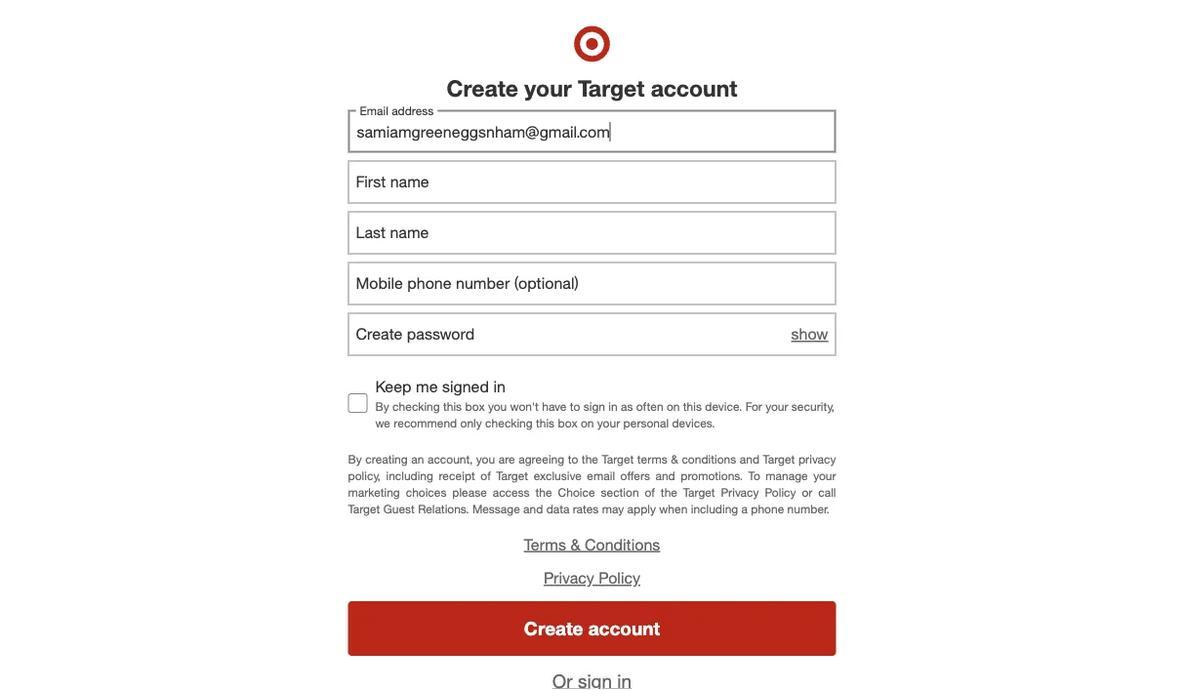 Task type: vqa. For each thing, say whether or not it's contained in the screenshot.
photo from @livinlifewithbritt, 4 of 9
no



Task type: locate. For each thing, give the bounding box(es) containing it.
target
[[578, 74, 645, 101], [602, 452, 634, 467], [763, 452, 795, 467], [496, 469, 528, 483], [684, 485, 716, 500], [348, 502, 380, 517]]

create
[[447, 74, 519, 101], [524, 618, 584, 640]]

2 horizontal spatial the
[[661, 485, 678, 500]]

recommend
[[394, 416, 457, 430]]

1 vertical spatial including
[[691, 502, 739, 517]]

0 horizontal spatial this
[[443, 399, 462, 414]]

privacy policy link
[[544, 569, 641, 588]]

keep me signed in by checking this box you won't have to sign in as often on this device. for your security, we recommend only checking this box on your personal devices.
[[376, 377, 835, 430]]

privacy inside by creating an account, you are agreeing to the target terms & conditions and target privacy policy, including receipt of target exclusive email offers and promotions. to manage your marketing choices please access the choice section of the target privacy policy or call target guest relations. message and data rates may apply when including a phone number.
[[721, 485, 759, 500]]

on right 'often'
[[667, 399, 680, 414]]

device.
[[705, 399, 743, 414]]

by up we
[[376, 399, 389, 414]]

0 horizontal spatial and
[[524, 502, 543, 517]]

in right signed
[[494, 377, 506, 396]]

signed
[[442, 377, 489, 396]]

you left are
[[476, 452, 495, 467]]

sign
[[584, 399, 606, 414]]

1 horizontal spatial in
[[609, 399, 618, 414]]

checking up recommend
[[393, 399, 440, 414]]

by
[[376, 399, 389, 414], [348, 452, 362, 467]]

call
[[819, 485, 837, 500]]

1 horizontal spatial of
[[645, 485, 655, 500]]

promotions.
[[681, 469, 743, 483]]

this up devices.
[[684, 399, 702, 414]]

to
[[749, 469, 761, 483]]

2 vertical spatial and
[[524, 502, 543, 517]]

create inside button
[[524, 618, 584, 640]]

0 vertical spatial policy
[[765, 485, 797, 500]]

0 vertical spatial in
[[494, 377, 506, 396]]

0 horizontal spatial by
[[348, 452, 362, 467]]

0 vertical spatial to
[[570, 399, 581, 414]]

and left data
[[524, 502, 543, 517]]

1 horizontal spatial &
[[671, 452, 679, 467]]

0 horizontal spatial in
[[494, 377, 506, 396]]

0 vertical spatial create
[[447, 74, 519, 101]]

are
[[499, 452, 515, 467]]

privacy up a at right
[[721, 485, 759, 500]]

show
[[792, 325, 829, 344]]

checking down "won't"
[[485, 416, 533, 430]]

0 vertical spatial account
[[651, 74, 738, 101]]

1 vertical spatial on
[[581, 416, 594, 430]]

0 horizontal spatial of
[[481, 469, 491, 483]]

including left a at right
[[691, 502, 739, 517]]

1 vertical spatial box
[[558, 416, 578, 430]]

this
[[443, 399, 462, 414], [684, 399, 702, 414], [536, 416, 555, 430]]

in left as
[[609, 399, 618, 414]]

you inside keep me signed in by checking this box you won't have to sign in as often on this device. for your security, we recommend only checking this box on your personal devices.
[[488, 399, 507, 414]]

to inside keep me signed in by checking this box you won't have to sign in as often on this device. for your security, we recommend only checking this box on your personal devices.
[[570, 399, 581, 414]]

access
[[493, 485, 530, 500]]

0 vertical spatial including
[[386, 469, 434, 483]]

0 vertical spatial by
[[376, 399, 389, 414]]

0 vertical spatial you
[[488, 399, 507, 414]]

0 horizontal spatial the
[[536, 485, 552, 500]]

policy down 'manage'
[[765, 485, 797, 500]]

1 vertical spatial create
[[524, 618, 584, 640]]

guest
[[383, 502, 415, 517]]

0 horizontal spatial create
[[447, 74, 519, 101]]

to
[[570, 399, 581, 414], [568, 452, 578, 467]]

the down exclusive
[[536, 485, 552, 500]]

policy down the conditions
[[599, 569, 641, 588]]

number.
[[788, 502, 830, 517]]

creating
[[366, 452, 408, 467]]

1 horizontal spatial create
[[524, 618, 584, 640]]

box down have
[[558, 416, 578, 430]]

box
[[465, 399, 485, 414], [558, 416, 578, 430]]

0 horizontal spatial checking
[[393, 399, 440, 414]]

on
[[667, 399, 680, 414], [581, 416, 594, 430]]

when
[[660, 502, 688, 517]]

section
[[601, 485, 639, 500]]

1 horizontal spatial policy
[[765, 485, 797, 500]]

a
[[742, 502, 748, 517]]

including
[[386, 469, 434, 483], [691, 502, 739, 517]]

have
[[542, 399, 567, 414]]

0 vertical spatial on
[[667, 399, 680, 414]]

security,
[[792, 399, 835, 414]]

0 vertical spatial checking
[[393, 399, 440, 414]]

the up email
[[582, 452, 599, 467]]

including down an
[[386, 469, 434, 483]]

manage
[[766, 469, 808, 483]]

you left "won't"
[[488, 399, 507, 414]]

1 vertical spatial and
[[656, 469, 676, 483]]

2 horizontal spatial and
[[740, 452, 760, 467]]

None telephone field
[[348, 262, 837, 305]]

of up apply
[[645, 485, 655, 500]]

and up to
[[740, 452, 760, 467]]

0 vertical spatial privacy
[[721, 485, 759, 500]]

you inside by creating an account, you are agreeing to the target terms & conditions and target privacy policy, including receipt of target exclusive email offers and promotions. to manage your marketing choices please access the choice section of the target privacy policy or call target guest relations. message and data rates may apply when including a phone number.
[[476, 452, 495, 467]]

of up please at bottom left
[[481, 469, 491, 483]]

on down sign
[[581, 416, 594, 430]]

me
[[416, 377, 438, 396]]

to inside by creating an account, you are agreeing to the target terms & conditions and target privacy policy, including receipt of target exclusive email offers and promotions. to manage your marketing choices please access the choice section of the target privacy policy or call target guest relations. message and data rates may apply when including a phone number.
[[568, 452, 578, 467]]

this down have
[[536, 416, 555, 430]]

to left sign
[[570, 399, 581, 414]]

you
[[488, 399, 507, 414], [476, 452, 495, 467]]

2 horizontal spatial this
[[684, 399, 702, 414]]

1 vertical spatial by
[[348, 452, 362, 467]]

1 horizontal spatial box
[[558, 416, 578, 430]]

create account
[[524, 618, 660, 640]]

choice
[[558, 485, 595, 500]]

terms
[[638, 452, 668, 467]]

0 horizontal spatial policy
[[599, 569, 641, 588]]

terms & conditions
[[524, 535, 661, 554]]

&
[[671, 452, 679, 467], [571, 535, 581, 554]]

and
[[740, 452, 760, 467], [656, 469, 676, 483], [524, 502, 543, 517]]

policy,
[[348, 469, 381, 483]]

keep
[[376, 377, 412, 396]]

None text field
[[348, 110, 837, 153], [348, 161, 837, 204], [348, 212, 837, 255], [348, 110, 837, 153], [348, 161, 837, 204], [348, 212, 837, 255]]

1 horizontal spatial by
[[376, 399, 389, 414]]

0 vertical spatial box
[[465, 399, 485, 414]]

box up 'only'
[[465, 399, 485, 414]]

1 vertical spatial account
[[589, 618, 660, 640]]

this down signed
[[443, 399, 462, 414]]

in
[[494, 377, 506, 396], [609, 399, 618, 414]]

None password field
[[348, 313, 837, 356]]

by up policy,
[[348, 452, 362, 467]]

1 vertical spatial to
[[568, 452, 578, 467]]

to up exclusive
[[568, 452, 578, 467]]

1 vertical spatial of
[[645, 485, 655, 500]]

your
[[525, 74, 572, 101], [766, 399, 789, 414], [598, 416, 620, 430], [814, 469, 837, 483]]

policy
[[765, 485, 797, 500], [599, 569, 641, 588]]

0 horizontal spatial privacy
[[544, 569, 595, 588]]

1 horizontal spatial privacy
[[721, 485, 759, 500]]

account inside button
[[589, 618, 660, 640]]

1 vertical spatial policy
[[599, 569, 641, 588]]

message
[[473, 502, 520, 517]]

1 vertical spatial you
[[476, 452, 495, 467]]

or
[[802, 485, 813, 500]]

checking
[[393, 399, 440, 414], [485, 416, 533, 430]]

email
[[587, 469, 615, 483]]

1 horizontal spatial on
[[667, 399, 680, 414]]

the
[[582, 452, 599, 467], [536, 485, 552, 500], [661, 485, 678, 500]]

and down terms
[[656, 469, 676, 483]]

of
[[481, 469, 491, 483], [645, 485, 655, 500]]

the up when
[[661, 485, 678, 500]]

account
[[651, 74, 738, 101], [589, 618, 660, 640]]

1 horizontal spatial this
[[536, 416, 555, 430]]

privacy
[[721, 485, 759, 500], [544, 569, 595, 588]]

privacy down terms & conditions
[[544, 569, 595, 588]]

0 vertical spatial &
[[671, 452, 679, 467]]

1 vertical spatial &
[[571, 535, 581, 554]]

conditions
[[682, 452, 737, 467]]

1 vertical spatial in
[[609, 399, 618, 414]]

1 vertical spatial checking
[[485, 416, 533, 430]]

create for create your target account
[[447, 74, 519, 101]]

None checkbox
[[348, 394, 368, 413]]



Task type: describe. For each thing, give the bounding box(es) containing it.
personal
[[624, 416, 669, 430]]

1 horizontal spatial including
[[691, 502, 739, 517]]

create for create account
[[524, 618, 584, 640]]

privacy policy
[[544, 569, 641, 588]]

choices
[[406, 485, 447, 500]]

receipt
[[439, 469, 475, 483]]

data
[[547, 502, 570, 517]]

0 vertical spatial and
[[740, 452, 760, 467]]

1 horizontal spatial the
[[582, 452, 599, 467]]

terms
[[524, 535, 566, 554]]

1 horizontal spatial checking
[[485, 416, 533, 430]]

1 vertical spatial privacy
[[544, 569, 595, 588]]

policy inside by creating an account, you are agreeing to the target terms & conditions and target privacy policy, including receipt of target exclusive email offers and promotions. to manage your marketing choices please access the choice section of the target privacy policy or call target guest relations. message and data rates may apply when including a phone number.
[[765, 485, 797, 500]]

show button
[[792, 323, 829, 346]]

relations.
[[418, 502, 469, 517]]

0 horizontal spatial box
[[465, 399, 485, 414]]

offers
[[621, 469, 650, 483]]

may
[[602, 502, 624, 517]]

by inside keep me signed in by checking this box you won't have to sign in as often on this device. for your security, we recommend only checking this box on your personal devices.
[[376, 399, 389, 414]]

please
[[453, 485, 487, 500]]

0 horizontal spatial including
[[386, 469, 434, 483]]

privacy
[[799, 452, 837, 467]]

marketing
[[348, 485, 400, 500]]

rates
[[573, 502, 599, 517]]

0 horizontal spatial &
[[571, 535, 581, 554]]

exclusive
[[534, 469, 582, 483]]

0 vertical spatial of
[[481, 469, 491, 483]]

often
[[637, 399, 664, 414]]

an
[[411, 452, 424, 467]]

by inside by creating an account, you are agreeing to the target terms & conditions and target privacy policy, including receipt of target exclusive email offers and promotions. to manage your marketing choices please access the choice section of the target privacy policy or call target guest relations. message and data rates may apply when including a phone number.
[[348, 452, 362, 467]]

create account button
[[348, 602, 837, 656]]

terms & conditions link
[[524, 535, 661, 554]]

agreeing
[[519, 452, 565, 467]]

we
[[376, 416, 391, 430]]

for
[[746, 399, 763, 414]]

only
[[461, 416, 482, 430]]

0 horizontal spatial on
[[581, 416, 594, 430]]

1 horizontal spatial and
[[656, 469, 676, 483]]

your inside by creating an account, you are agreeing to the target terms & conditions and target privacy policy, including receipt of target exclusive email offers and promotions. to manage your marketing choices please access the choice section of the target privacy policy or call target guest relations. message and data rates may apply when including a phone number.
[[814, 469, 837, 483]]

as
[[621, 399, 633, 414]]

won't
[[510, 399, 539, 414]]

phone
[[751, 502, 785, 517]]

devices.
[[672, 416, 715, 430]]

conditions
[[585, 535, 661, 554]]

us members only. image
[[360, 271, 387, 298]]

account,
[[428, 452, 473, 467]]

& inside by creating an account, you are agreeing to the target terms & conditions and target privacy policy, including receipt of target exclusive email offers and promotions. to manage your marketing choices please access the choice section of the target privacy policy or call target guest relations. message and data rates may apply when including a phone number.
[[671, 452, 679, 467]]

create your target account
[[447, 74, 738, 101]]

by creating an account, you are agreeing to the target terms & conditions and target privacy policy, including receipt of target exclusive email offers and promotions. to manage your marketing choices please access the choice section of the target privacy policy or call target guest relations. message and data rates may apply when including a phone number.
[[348, 452, 837, 517]]

apply
[[628, 502, 656, 517]]



